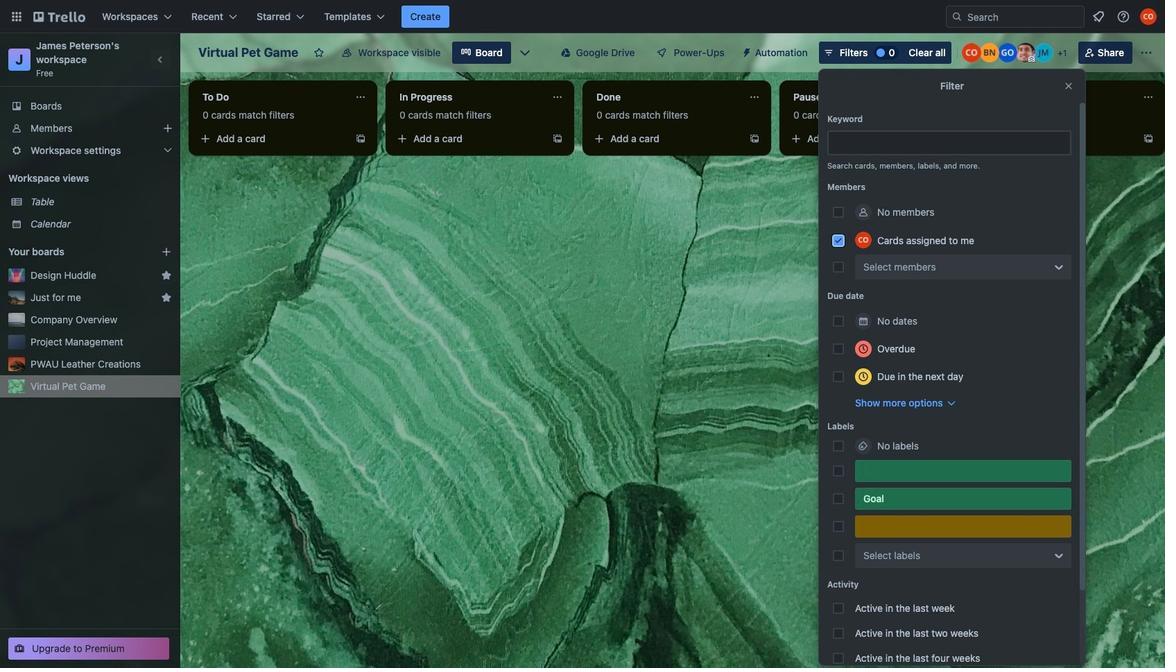 Task type: vqa. For each thing, say whether or not it's contained in the screenshot.
the bottommost COLOR: ORANGE, TITLE: "ONE MORE STEP" element
no



Task type: locate. For each thing, give the bounding box(es) containing it.
starred icon image
[[161, 270, 172, 281], [161, 292, 172, 303]]

add board image
[[161, 246, 172, 257]]

1 horizontal spatial create from template… image
[[749, 133, 760, 144]]

None text field
[[588, 86, 744, 108], [982, 86, 1138, 108], [588, 86, 744, 108], [982, 86, 1138, 108]]

0 horizontal spatial christina overa (christinaovera) image
[[855, 232, 872, 248]]

jeremy miller (jeremymiller198) image
[[1034, 43, 1054, 62]]

0 vertical spatial christina overa (christinaovera) image
[[1141, 8, 1157, 25]]

2 horizontal spatial create from template… image
[[946, 133, 957, 144]]

color: green, title: "goal" element
[[855, 488, 1072, 510]]

1 vertical spatial christina overa (christinaovera) image
[[855, 232, 872, 248]]

close popover image
[[1064, 80, 1075, 92]]

sm image
[[736, 42, 755, 61]]

1 horizontal spatial christina overa (christinaovera) image
[[1141, 8, 1157, 25]]

1 vertical spatial starred icon image
[[161, 292, 172, 303]]

1 create from template… image from the left
[[355, 133, 366, 144]]

create from template… image
[[355, 133, 366, 144], [1143, 133, 1154, 144]]

open information menu image
[[1117, 10, 1131, 24]]

1 horizontal spatial create from template… image
[[1143, 133, 1154, 144]]

0 horizontal spatial create from template… image
[[552, 133, 563, 144]]

0 vertical spatial starred icon image
[[161, 270, 172, 281]]

primary element
[[0, 0, 1166, 33]]

christina overa (christinaovera) image
[[1141, 8, 1157, 25], [855, 232, 872, 248]]

Enter a keyword… text field
[[828, 130, 1072, 155]]

1 starred icon image from the top
[[161, 270, 172, 281]]

color: yellow, title: none element
[[855, 515, 1072, 538]]

workspace navigation collapse icon image
[[151, 50, 171, 69]]

star or unstar board image
[[314, 47, 325, 58]]

1 create from template… image from the left
[[552, 133, 563, 144]]

3 create from template… image from the left
[[946, 133, 957, 144]]

back to home image
[[33, 6, 85, 28]]

Search field
[[963, 7, 1084, 26]]

create from template… image
[[552, 133, 563, 144], [749, 133, 760, 144], [946, 133, 957, 144]]

0 horizontal spatial create from template… image
[[355, 133, 366, 144]]

christina overa (christinaovera) image
[[962, 43, 982, 62]]

None text field
[[194, 86, 350, 108], [391, 86, 547, 108], [785, 86, 941, 108], [194, 86, 350, 108], [391, 86, 547, 108], [785, 86, 941, 108]]



Task type: describe. For each thing, give the bounding box(es) containing it.
search image
[[952, 11, 963, 22]]

2 starred icon image from the top
[[161, 292, 172, 303]]

google drive icon image
[[561, 48, 571, 58]]

customize views image
[[518, 46, 532, 60]]

gary orlando (garyorlando) image
[[998, 43, 1018, 62]]

2 create from template… image from the left
[[749, 133, 760, 144]]

2 create from template… image from the left
[[1143, 133, 1154, 144]]

show menu image
[[1140, 46, 1154, 60]]

your boards with 6 items element
[[8, 244, 140, 260]]

Board name text field
[[191, 42, 305, 64]]

color: green, title: none element
[[855, 460, 1072, 482]]

this member is an admin of this board. image
[[1029, 56, 1035, 62]]

0 notifications image
[[1091, 8, 1107, 25]]

james peterson (jamespeterson93) image
[[1016, 43, 1036, 62]]

ben nelson (bennelson96) image
[[980, 43, 1000, 62]]



